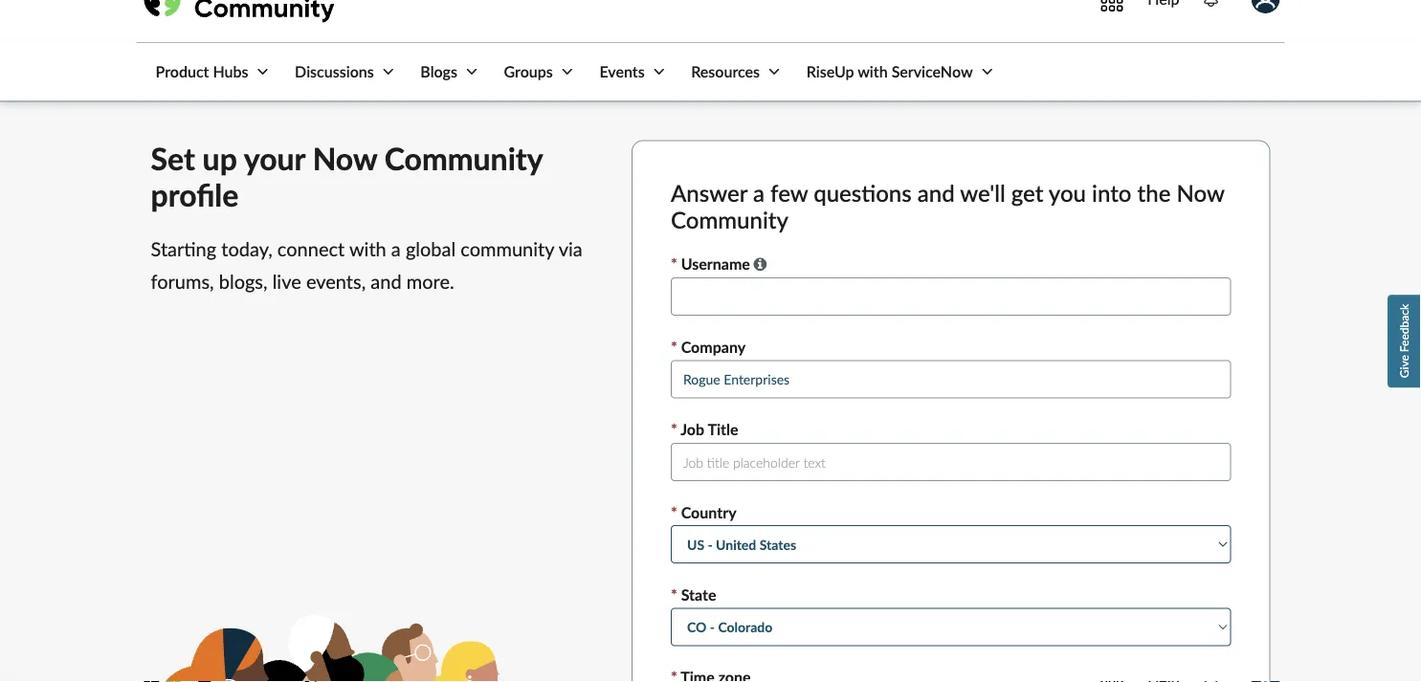 Task type: vqa. For each thing, say whether or not it's contained in the screenshot.
the right success
no



Task type: locate. For each thing, give the bounding box(es) containing it.
discussions
[[295, 63, 374, 81]]

* country
[[671, 503, 737, 522]]

set up your now community profile
[[151, 140, 542, 214]]

* left username
[[671, 255, 677, 274]]

groups
[[504, 63, 553, 81]]

3 * from the top
[[671, 421, 677, 439]]

a inside answer a few questions and we'll get you into the now community
[[753, 179, 765, 207]]

with
[[858, 63, 888, 81], [349, 238, 386, 261]]

into
[[1092, 179, 1132, 207]]

* left job
[[671, 421, 677, 439]]

set
[[151, 140, 195, 177]]

this is the name you'll be known as in the community. image
[[754, 257, 767, 273]]

questions
[[814, 179, 912, 207]]

and
[[918, 179, 955, 207], [371, 271, 402, 294]]

a left few
[[753, 179, 765, 207]]

a inside starting today, connect with a global community via forums, blogs, live events, and more.
[[391, 238, 401, 261]]

events link
[[580, 44, 669, 100]]

and left "more."
[[371, 271, 402, 294]]

0 horizontal spatial community
[[385, 140, 542, 177]]

5 * from the top
[[671, 586, 677, 605]]

* for country
[[671, 503, 677, 522]]

1 * from the top
[[671, 255, 677, 274]]

more.
[[407, 271, 454, 294]]

community
[[385, 140, 542, 177], [671, 206, 789, 234]]

2 * from the top
[[671, 338, 677, 356]]

4 * from the top
[[671, 503, 677, 522]]

1 horizontal spatial community
[[671, 206, 789, 234]]

with right riseup
[[858, 63, 888, 81]]

events,
[[306, 271, 366, 294]]

0 vertical spatial with
[[858, 63, 888, 81]]

0 horizontal spatial now
[[313, 140, 377, 177]]

you
[[1049, 179, 1086, 207]]

1 horizontal spatial a
[[753, 179, 765, 207]]

answer a few questions and we'll get you into the now community
[[671, 179, 1225, 234]]

* company
[[671, 338, 746, 356]]

company
[[681, 338, 746, 356]]

* left state
[[671, 586, 677, 605]]

state
[[681, 586, 716, 605]]

now right your
[[313, 140, 377, 177]]

*
[[671, 255, 677, 274], [671, 338, 677, 356], [671, 421, 677, 439], [671, 503, 677, 522], [671, 586, 677, 605]]

live
[[272, 271, 301, 294]]

riseup
[[807, 63, 854, 81]]

0 vertical spatial now
[[313, 140, 377, 177]]

via
[[559, 238, 583, 261]]

now right the
[[1177, 179, 1225, 207]]

1 vertical spatial and
[[371, 271, 402, 294]]

now
[[313, 140, 377, 177], [1177, 179, 1225, 207]]

global
[[406, 238, 456, 261]]

community up username
[[671, 206, 789, 234]]

menu bar
[[136, 44, 997, 100]]

1 vertical spatial with
[[349, 238, 386, 261]]

blogs link
[[401, 44, 481, 100]]

more image
[[1101, 0, 1124, 13]]

0 vertical spatial community
[[385, 140, 542, 177]]

now inside answer a few questions and we'll get you into the now community
[[1177, 179, 1225, 207]]

riseup with servicenow link
[[787, 44, 997, 100]]

discussions link
[[276, 44, 398, 100]]

community down blogs link
[[385, 140, 542, 177]]

0 horizontal spatial a
[[391, 238, 401, 261]]

None text field
[[671, 278, 1231, 316]]

* job title
[[671, 421, 739, 439]]

0 horizontal spatial and
[[371, 271, 402, 294]]

* left company
[[671, 338, 677, 356]]

1 horizontal spatial with
[[858, 63, 888, 81]]

* left country
[[671, 503, 677, 522]]

forums,
[[151, 271, 214, 294]]

0 vertical spatial a
[[753, 179, 765, 207]]

1 horizontal spatial now
[[1177, 179, 1225, 207]]

few
[[771, 179, 808, 207]]

and left we'll
[[918, 179, 955, 207]]

* for company
[[671, 338, 677, 356]]

product hubs link
[[136, 44, 272, 100]]

show user options menu image
[[1251, 0, 1280, 14]]

0 vertical spatial and
[[918, 179, 955, 207]]

1 vertical spatial now
[[1177, 179, 1225, 207]]

today,
[[221, 238, 273, 261]]

a
[[753, 179, 765, 207], [391, 238, 401, 261]]

country
[[681, 503, 737, 522]]

resources
[[691, 63, 760, 81]]

1 vertical spatial community
[[671, 206, 789, 234]]

with up events, on the top
[[349, 238, 386, 261]]

starting
[[151, 238, 216, 261]]

0 horizontal spatial with
[[349, 238, 386, 261]]

now inside set up your now community profile
[[313, 140, 377, 177]]

1 vertical spatial a
[[391, 238, 401, 261]]

1 horizontal spatial and
[[918, 179, 955, 207]]

a left global
[[391, 238, 401, 261]]

title
[[708, 421, 739, 439]]



Task type: describe. For each thing, give the bounding box(es) containing it.
with inside menu bar
[[858, 63, 888, 81]]

groups link
[[485, 44, 577, 100]]

product
[[156, 63, 209, 81]]

community
[[461, 238, 554, 261]]

and inside starting today, connect with a global community via forums, blogs, live events, and more.
[[371, 271, 402, 294]]

hubs
[[213, 63, 248, 81]]

get
[[1011, 179, 1044, 207]]

blogs
[[421, 63, 457, 81]]

riseup with servicenow
[[807, 63, 973, 81]]

menu bar containing product hubs
[[136, 44, 997, 100]]

resources link
[[672, 44, 784, 100]]

blogs,
[[219, 271, 268, 294]]

we'll
[[960, 179, 1006, 207]]

Company placeholder text text field
[[671, 361, 1231, 399]]

starting today, connect with a global community via forums, blogs, live events, and more.
[[151, 238, 583, 294]]

* for username
[[671, 255, 677, 274]]

answer
[[671, 179, 747, 207]]

the
[[1138, 179, 1171, 207]]

job
[[681, 421, 705, 439]]

connect
[[277, 238, 345, 261]]

profile
[[151, 177, 239, 214]]

Job title placeholder text text field
[[671, 443, 1231, 482]]

with inside starting today, connect with a global community via forums, blogs, live events, and more.
[[349, 238, 386, 261]]

product hubs
[[156, 63, 248, 81]]

* for state
[[671, 586, 677, 605]]

and inside answer a few questions and we'll get you into the now community
[[918, 179, 955, 207]]

your
[[244, 140, 305, 177]]

up
[[203, 140, 237, 177]]

community inside set up your now community profile
[[385, 140, 542, 177]]

* username
[[671, 255, 750, 274]]

* state
[[671, 586, 716, 605]]

username
[[681, 255, 750, 274]]

events
[[600, 63, 645, 81]]

servicenow
[[892, 63, 973, 81]]

community inside answer a few questions and we'll get you into the now community
[[671, 206, 789, 234]]

* for job title
[[671, 421, 677, 439]]



